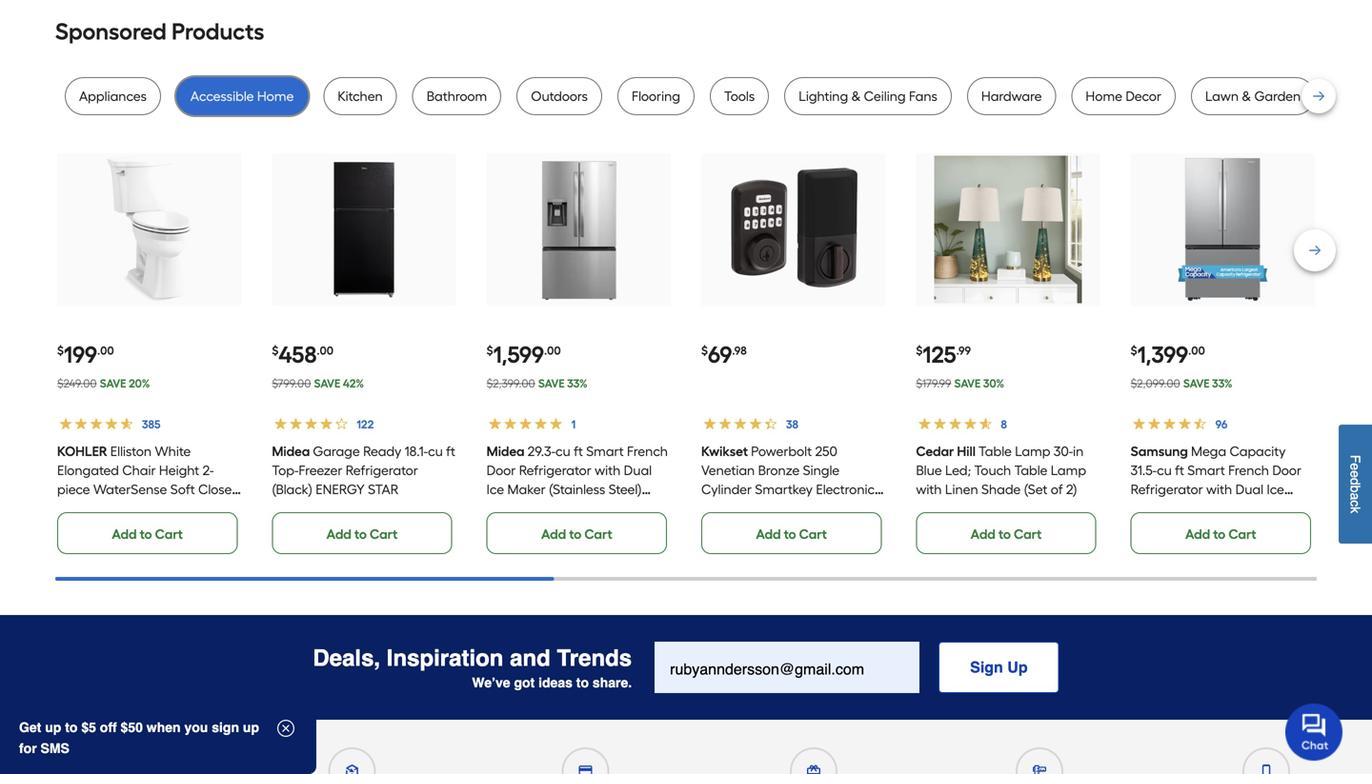 Task type: describe. For each thing, give the bounding box(es) containing it.
piece
[[57, 482, 90, 498]]

199
[[64, 341, 97, 369]]

bronze
[[758, 463, 800, 479]]

18.1-
[[405, 444, 428, 460]]

$179.99
[[916, 377, 951, 391]]

& for lawn
[[1242, 88, 1251, 104]]

$ for 1,399
[[1131, 344, 1138, 358]]

ft for 458
[[446, 444, 455, 460]]

.98
[[732, 344, 747, 358]]

we've
[[472, 676, 510, 691]]

french inside 29.3-cu ft smart french door refrigerator with dual ice maker (stainless steel) energy star
[[627, 444, 668, 460]]

dual inside 29.3-cu ft smart french door refrigerator with dual ice maker (stainless steel) energy star
[[624, 463, 652, 479]]

$ for 125
[[916, 344, 923, 358]]

credit card image
[[579, 765, 592, 775]]

$ 1,399 .00
[[1131, 341, 1205, 369]]

french inside mega capacity 31.5-cu ft smart french door refrigerator with dual ice maker (fingerprint resistant stainless steel) energy star
[[1229, 463, 1269, 479]]

f e e d b a c k button
[[1339, 425, 1372, 544]]

maker inside 29.3-cu ft smart french door refrigerator with dual ice maker (stainless steel) energy star
[[507, 482, 546, 498]]

in inside elliston white elongated chair height 2- piece watersense soft close toilet 12-in rough-in 1.28-gpf
[[108, 501, 119, 517]]

venetian
[[701, 463, 755, 479]]

1,399
[[1138, 341, 1189, 369]]

$799.00
[[272, 377, 311, 391]]

midea for 1,599
[[487, 444, 525, 460]]

products
[[172, 18, 264, 45]]

ready
[[363, 444, 402, 460]]

to for star
[[354, 527, 367, 543]]

.99
[[956, 344, 971, 358]]

deadbolt
[[701, 501, 758, 517]]

cart for 1,399
[[1229, 527, 1257, 543]]

199 list item
[[57, 153, 241, 555]]

31.5-
[[1131, 463, 1157, 479]]

add for 1,599
[[541, 527, 566, 543]]

to inside deals, inspiration and trends we've got ideas to share.
[[576, 676, 589, 691]]

sms
[[41, 741, 69, 757]]

2)
[[1066, 482, 1077, 498]]

add to cart for 458
[[327, 527, 398, 543]]

2 e from the top
[[1348, 471, 1363, 478]]

freezer
[[299, 463, 343, 479]]

get up to $5 off $50 when you sign up for sms
[[19, 720, 259, 757]]

chair
[[122, 463, 156, 479]]

touch
[[975, 463, 1011, 479]]

blue
[[916, 463, 942, 479]]

33% for 1,399
[[1212, 377, 1233, 391]]

add to cart link for 125
[[916, 513, 1097, 555]]

$ 69 .98
[[701, 341, 747, 369]]

save for 125
[[954, 377, 981, 391]]

cart inside the 69 'list item'
[[799, 527, 827, 543]]

2-
[[202, 463, 214, 479]]

add for 125
[[971, 527, 996, 543]]

sign
[[212, 720, 239, 736]]

458 list item
[[272, 153, 456, 555]]

42%
[[343, 377, 364, 391]]

0 vertical spatial lamp
[[1015, 444, 1051, 460]]

f e e d b a c k
[[1348, 455, 1363, 514]]

.00 for 458
[[317, 344, 334, 358]]

$ 125 .99
[[916, 341, 971, 369]]

save for 458
[[314, 377, 340, 391]]

to for toilet
[[140, 527, 152, 543]]

69 list item
[[701, 153, 886, 555]]

.00 for 199
[[97, 344, 114, 358]]

samsung
[[1131, 444, 1188, 460]]

inspiration
[[387, 645, 504, 672]]

kohler elliston white elongated chair height 2-piece watersense soft close toilet 12-in rough-in 1.28-gpf image
[[76, 156, 223, 303]]

star inside garage ready 18.1-cu ft top-freezer refrigerator (black) energy star
[[368, 482, 399, 498]]

rough-
[[122, 501, 166, 517]]

$799.00 save 42%
[[272, 377, 364, 391]]

smart inside mega capacity 31.5-cu ft smart french door refrigerator with dual ice maker (fingerprint resistant stainless steel) energy star
[[1188, 463, 1225, 479]]

chat invite button image
[[1286, 703, 1344, 762]]

dual inside mega capacity 31.5-cu ft smart french door refrigerator with dual ice maker (fingerprint resistant stainless steel) energy star
[[1236, 482, 1264, 498]]

2 home from the left
[[1086, 88, 1123, 104]]

midea 29.3-cu ft smart french door refrigerator with dual ice maker (stainless steel) energy star image
[[505, 156, 652, 303]]

$5
[[81, 720, 96, 736]]

(stainless
[[549, 482, 606, 498]]

0 horizontal spatial table
[[979, 444, 1012, 460]]

star inside 29.3-cu ft smart french door refrigerator with dual ice maker (stainless steel) energy star
[[539, 501, 570, 517]]

energy inside 29.3-cu ft smart french door refrigerator with dual ice maker (stainless steel) energy star
[[487, 501, 536, 517]]

30-
[[1054, 444, 1073, 460]]

$249.00
[[57, 377, 97, 391]]

1 e from the top
[[1348, 463, 1363, 471]]

$ 199 .00
[[57, 341, 114, 369]]

ice inside mega capacity 31.5-cu ft smart french door refrigerator with dual ice maker (fingerprint resistant stainless steel) energy star
[[1267, 482, 1285, 498]]

refrigerator inside 29.3-cu ft smart french door refrigerator with dual ice maker (stainless steel) energy star
[[519, 463, 592, 479]]

pickup image
[[345, 765, 359, 775]]

steel) inside mega capacity 31.5-cu ft smart french door refrigerator with dual ice maker (fingerprint resistant stainless steel) energy star
[[1187, 520, 1220, 536]]

ft inside 29.3-cu ft smart french door refrigerator with dual ice maker (stainless steel) energy star
[[574, 444, 583, 460]]

maker inside mega capacity 31.5-cu ft smart french door refrigerator with dual ice maker (fingerprint resistant stainless steel) energy star
[[1131, 501, 1169, 517]]

a
[[1348, 493, 1363, 500]]

cart for 458
[[370, 527, 398, 543]]

table lamp 30-in blue led; touch table lamp with linen shade (set of 2)
[[916, 444, 1087, 498]]

door inside 29.3-cu ft smart french door refrigerator with dual ice maker (stainless steel) energy star
[[487, 463, 516, 479]]

125 list item
[[916, 153, 1100, 555]]

1.28-
[[180, 501, 206, 517]]

$ for 199
[[57, 344, 64, 358]]

when
[[147, 720, 181, 736]]

kitchen
[[338, 88, 383, 104]]

up
[[1008, 659, 1028, 677]]

cedar hill
[[916, 444, 976, 460]]

(set
[[1024, 482, 1048, 498]]

save for 1,399
[[1184, 377, 1210, 391]]

led;
[[945, 463, 971, 479]]

to for dual
[[1213, 527, 1226, 543]]

add for 458
[[327, 527, 352, 543]]

ideas
[[539, 676, 573, 691]]

off
[[100, 720, 117, 736]]

sign up button
[[939, 642, 1059, 694]]

with inside 29.3-cu ft smart french door refrigerator with dual ice maker (stainless steel) energy star
[[595, 463, 621, 479]]

lawn
[[1206, 88, 1239, 104]]

decor
[[1126, 88, 1162, 104]]

kwikset
[[701, 444, 748, 460]]

(fingerprint
[[1172, 501, 1242, 517]]

sign up form
[[655, 642, 1059, 694]]

$2,099.00
[[1131, 377, 1180, 391]]

resistant
[[1245, 501, 1300, 517]]

ft for 1,399
[[1175, 463, 1185, 479]]

29.3-
[[528, 444, 556, 460]]

2 up from the left
[[243, 720, 259, 736]]

energy inside mega capacity 31.5-cu ft smart french door refrigerator with dual ice maker (fingerprint resistant stainless steel) energy star
[[1223, 520, 1272, 536]]

add to cart for 1,399
[[1186, 527, 1257, 543]]

share.
[[593, 676, 632, 691]]

30%
[[983, 377, 1005, 391]]

gpf
[[206, 501, 231, 517]]

add to cart for 125
[[971, 527, 1042, 543]]

star inside mega capacity 31.5-cu ft smart french door refrigerator with dual ice maker (fingerprint resistant stainless steel) energy star
[[1275, 520, 1306, 536]]

add to cart link for 199
[[57, 513, 238, 555]]

cu for 458
[[428, 444, 443, 460]]

$ 1,599 .00
[[487, 341, 561, 369]]

$2,099.00 save 33%
[[1131, 377, 1233, 391]]

watersense
[[93, 482, 167, 498]]

of
[[1051, 482, 1063, 498]]

add inside the 69 'list item'
[[756, 527, 781, 543]]

refrigerator inside mega capacity 31.5-cu ft smart french door refrigerator with dual ice maker (fingerprint resistant stainless steel) energy star
[[1131, 482, 1203, 498]]

69
[[708, 341, 732, 369]]



Task type: vqa. For each thing, say whether or not it's contained in the screenshot.
the rightmost The Steel)
yes



Task type: locate. For each thing, give the bounding box(es) containing it.
to
[[140, 527, 152, 543], [354, 527, 367, 543], [569, 527, 582, 543], [784, 527, 796, 543], [999, 527, 1011, 543], [1213, 527, 1226, 543], [576, 676, 589, 691], [65, 720, 78, 736]]

c
[[1348, 500, 1363, 507]]

1 vertical spatial smart
[[1188, 463, 1225, 479]]

energy down freezer at the left bottom
[[316, 482, 365, 498]]

$
[[57, 344, 64, 358], [272, 344, 279, 358], [487, 344, 493, 358], [701, 344, 708, 358], [916, 344, 923, 358], [1131, 344, 1138, 358]]

1 .00 from the left
[[97, 344, 114, 358]]

cedar
[[916, 444, 954, 460]]

add to cart link for 458
[[272, 513, 452, 555]]

2 horizontal spatial ft
[[1175, 463, 1185, 479]]

midea inside 458 list item
[[272, 444, 310, 460]]

add to cart for 1,599
[[541, 527, 612, 543]]

cart for 199
[[155, 527, 183, 543]]

.00 inside $ 199 .00
[[97, 344, 114, 358]]

$ up "$2,099.00"
[[1131, 344, 1138, 358]]

home right accessible
[[257, 88, 294, 104]]

2 horizontal spatial energy
[[1223, 520, 1272, 536]]

cedar hill table lamp 30-in blue led; touch table lamp with linen shade (set of 2) image
[[935, 156, 1082, 303]]

2 save from the left
[[314, 377, 340, 391]]

with up (stainless
[[595, 463, 621, 479]]

1 horizontal spatial energy
[[487, 501, 536, 517]]

ft right 29.3-
[[574, 444, 583, 460]]

deals, inspiration and trends we've got ideas to share.
[[313, 645, 632, 691]]

door inside mega capacity 31.5-cu ft smart french door refrigerator with dual ice maker (fingerprint resistant stainless steel) energy star
[[1273, 463, 1302, 479]]

save left 30%
[[954, 377, 981, 391]]

0 horizontal spatial star
[[368, 482, 399, 498]]

0 vertical spatial french
[[627, 444, 668, 460]]

to inside 199 "list item"
[[140, 527, 152, 543]]

lighting & ceiling fans
[[799, 88, 938, 104]]

to down lighted
[[784, 527, 796, 543]]

add to cart link inside the 69 'list item'
[[701, 513, 882, 555]]

0 horizontal spatial steel)
[[609, 482, 642, 498]]

$ up $179.99
[[916, 344, 923, 358]]

home
[[257, 88, 294, 104], [1086, 88, 1123, 104]]

cart inside 199 "list item"
[[155, 527, 183, 543]]

midea left 29.3-
[[487, 444, 525, 460]]

.00 up $249.00 save 20%
[[97, 344, 114, 358]]

keypad
[[810, 501, 856, 517]]

1 horizontal spatial in
[[1073, 444, 1084, 460]]

1 vertical spatial maker
[[1131, 501, 1169, 517]]

to down (fingerprint
[[1213, 527, 1226, 543]]

lamp
[[1015, 444, 1051, 460], [1051, 463, 1087, 479]]

add down (fingerprint
[[1186, 527, 1211, 543]]

add inside 1,599 'list item'
[[541, 527, 566, 543]]

cart for 1,599
[[585, 527, 612, 543]]

maker down 29.3-
[[507, 482, 546, 498]]

$2,399.00 save 33%
[[487, 377, 588, 391]]

125
[[923, 341, 956, 369]]

fans
[[909, 88, 938, 104]]

add to cart
[[112, 527, 183, 543], [327, 527, 398, 543], [541, 527, 612, 543], [756, 527, 827, 543], [971, 527, 1042, 543], [1186, 527, 1257, 543]]

to right ideas
[[576, 676, 589, 691]]

.00 up "$2,399.00 save 33%"
[[544, 344, 561, 358]]

6 add to cart from the left
[[1186, 527, 1257, 543]]

ft right 18.1-
[[446, 444, 455, 460]]

add to cart link down 'watersense'
[[57, 513, 238, 555]]

to inside get up to $5 off $50 when you sign up for sms
[[65, 720, 78, 736]]

to left $5
[[65, 720, 78, 736]]

1 vertical spatial steel)
[[1187, 520, 1220, 536]]

0 horizontal spatial french
[[627, 444, 668, 460]]

2 vertical spatial energy
[[1223, 520, 1272, 536]]

2 add to cart link from the left
[[272, 513, 452, 555]]

4 .00 from the left
[[1189, 344, 1205, 358]]

ice up resistant
[[1267, 482, 1285, 498]]

1 horizontal spatial home
[[1086, 88, 1123, 104]]

0 vertical spatial table
[[979, 444, 1012, 460]]

with for 125
[[916, 482, 942, 498]]

2 vertical spatial star
[[1275, 520, 1306, 536]]

table up (set
[[1015, 463, 1048, 479]]

cu inside mega capacity 31.5-cu ft smart french door refrigerator with dual ice maker (fingerprint resistant stainless steel) energy star
[[1157, 463, 1172, 479]]

midea garage ready 18.1-cu ft top-freezer refrigerator (black) energy star image
[[290, 156, 438, 303]]

$ inside $ 458 .00
[[272, 344, 279, 358]]

bathroom
[[427, 88, 487, 104]]

add inside 125 list item
[[971, 527, 996, 543]]

0 horizontal spatial midea
[[272, 444, 310, 460]]

steel) down (fingerprint
[[1187, 520, 1220, 536]]

with up (fingerprint
[[1207, 482, 1232, 498]]

cart down in
[[155, 527, 183, 543]]

2 & from the left
[[1242, 88, 1251, 104]]

1 horizontal spatial maker
[[1131, 501, 1169, 517]]

1 vertical spatial table
[[1015, 463, 1048, 479]]

in down 'watersense'
[[108, 501, 119, 517]]

energy down 29.3-
[[487, 501, 536, 517]]

accessible home
[[191, 88, 294, 104]]

1 vertical spatial lamp
[[1051, 463, 1087, 479]]

cart inside 125 list item
[[1014, 527, 1042, 543]]

refrigerator down 29.3-
[[519, 463, 592, 479]]

.00 inside $ 1,599 .00
[[544, 344, 561, 358]]

0 vertical spatial smart
[[586, 444, 624, 460]]

$ inside $ 69 .98
[[701, 344, 708, 358]]

appliances
[[79, 88, 147, 104]]

4 add to cart link from the left
[[701, 513, 882, 555]]

cart
[[155, 527, 183, 543], [370, 527, 398, 543], [585, 527, 612, 543], [799, 527, 827, 543], [1014, 527, 1042, 543], [1229, 527, 1257, 543]]

cylinder
[[701, 482, 752, 498]]

0 horizontal spatial ft
[[446, 444, 455, 460]]

in
[[166, 501, 177, 517]]

.00 up $2,099.00 save 33%
[[1189, 344, 1205, 358]]

1 horizontal spatial ft
[[574, 444, 583, 460]]

sponsored
[[55, 18, 167, 45]]

cu for 1,399
[[1157, 463, 1172, 479]]

cu right ready
[[428, 444, 443, 460]]

sponsored products
[[55, 18, 264, 45]]

single
[[803, 463, 840, 479]]

add to cart link inside 125 list item
[[916, 513, 1097, 555]]

$ for 1,599
[[487, 344, 493, 358]]

capacity
[[1230, 444, 1286, 460]]

get
[[19, 720, 41, 736]]

garage ready 18.1-cu ft top-freezer refrigerator (black) energy star
[[272, 444, 455, 498]]

add to cart down rough-
[[112, 527, 183, 543]]

add down (stainless
[[541, 527, 566, 543]]

mega
[[1191, 444, 1227, 460]]

smart
[[586, 444, 624, 460], [1188, 463, 1225, 479]]

4 cart from the left
[[799, 527, 827, 543]]

4 add to cart from the left
[[756, 527, 827, 543]]

2 .00 from the left
[[317, 344, 334, 358]]

1 vertical spatial dual
[[1236, 482, 1264, 498]]

shade
[[982, 482, 1021, 498]]

add inside 1,399 list item
[[1186, 527, 1211, 543]]

add to cart link down the mega
[[1131, 513, 1311, 555]]

$ inside $ 125 .99
[[916, 344, 923, 358]]

$50
[[121, 720, 143, 736]]

250
[[815, 444, 838, 460]]

refrigerator down 31.5-
[[1131, 482, 1203, 498]]

& right lawn
[[1242, 88, 1251, 104]]

.00 inside $ 1,399 .00
[[1189, 344, 1205, 358]]

1 horizontal spatial &
[[1242, 88, 1251, 104]]

.00 up $799.00 save 42%
[[317, 344, 334, 358]]

$ inside $ 1,399 .00
[[1131, 344, 1138, 358]]

midea for 458
[[272, 444, 310, 460]]

add to cart link for 1,599
[[487, 513, 667, 555]]

1 home from the left
[[257, 88, 294, 104]]

1 horizontal spatial up
[[243, 720, 259, 736]]

cu down samsung
[[1157, 463, 1172, 479]]

lamp up the 2) on the right bottom
[[1051, 463, 1087, 479]]

$ up $2,399.00
[[487, 344, 493, 358]]

add to cart link inside 1,399 list item
[[1131, 513, 1311, 555]]

3 save from the left
[[538, 377, 565, 391]]

1 horizontal spatial french
[[1229, 463, 1269, 479]]

$ for 458
[[272, 344, 279, 358]]

french left the kwikset
[[627, 444, 668, 460]]

dual up resistant
[[1236, 482, 1264, 498]]

1 add from the left
[[112, 527, 137, 543]]

ice inside 29.3-cu ft smart french door refrigerator with dual ice maker (stainless steel) energy star
[[487, 482, 504, 498]]

mega capacity 31.5-cu ft smart french door refrigerator with dual ice maker (fingerprint resistant stainless steel) energy star
[[1131, 444, 1306, 536]]

k
[[1348, 507, 1363, 514]]

1 vertical spatial star
[[539, 501, 570, 517]]

steel) right (stainless
[[609, 482, 642, 498]]

save for 199
[[100, 377, 126, 391]]

midea inside 1,599 'list item'
[[487, 444, 525, 460]]

add to cart link inside 1,599 'list item'
[[487, 513, 667, 555]]

add for 1,399
[[1186, 527, 1211, 543]]

4 add from the left
[[756, 527, 781, 543]]

cart down (stainless
[[585, 527, 612, 543]]

smart down the mega
[[1188, 463, 1225, 479]]

add to cart link down (stainless
[[487, 513, 667, 555]]

& for lighting
[[852, 88, 861, 104]]

3 cart from the left
[[585, 527, 612, 543]]

to for linen
[[999, 527, 1011, 543]]

refrigerator inside garage ready 18.1-cu ft top-freezer refrigerator (black) energy star
[[346, 463, 418, 479]]

0 horizontal spatial in
[[108, 501, 119, 517]]

.00 for 1,599
[[544, 344, 561, 358]]

add to cart inside 125 list item
[[971, 527, 1042, 543]]

$ up $799.00
[[272, 344, 279, 358]]

2 33% from the left
[[1212, 377, 1233, 391]]

1 cart from the left
[[155, 527, 183, 543]]

1 up from the left
[[45, 720, 61, 736]]

33% right $2,399.00
[[567, 377, 588, 391]]

samsung mega capacity 31.5-cu ft smart french door refrigerator with dual ice maker (fingerprint resistant stainless steel) energy star image
[[1149, 156, 1297, 303]]

$ inside $ 1,599 .00
[[487, 344, 493, 358]]

flooring
[[632, 88, 680, 104]]

(black)
[[272, 482, 312, 498]]

3 add to cart link from the left
[[487, 513, 667, 555]]

add to cart down garage ready 18.1-cu ft top-freezer refrigerator (black) energy star
[[327, 527, 398, 543]]

cart inside 1,599 'list item'
[[585, 527, 612, 543]]

0 horizontal spatial ice
[[487, 482, 504, 498]]

1 horizontal spatial with
[[916, 482, 942, 498]]

french down capacity
[[1229, 463, 1269, 479]]

with down blue
[[916, 482, 942, 498]]

midea
[[272, 444, 310, 460], [487, 444, 525, 460]]

add to cart inside 458 list item
[[327, 527, 398, 543]]

458
[[279, 341, 317, 369]]

3 add from the left
[[541, 527, 566, 543]]

2 midea from the left
[[487, 444, 525, 460]]

0 vertical spatial steel)
[[609, 482, 642, 498]]

$ inside $ 199 .00
[[57, 344, 64, 358]]

to inside 125 list item
[[999, 527, 1011, 543]]

door down $2,399.00
[[487, 463, 516, 479]]

5 add to cart from the left
[[971, 527, 1042, 543]]

cart down resistant
[[1229, 527, 1257, 543]]

1 ice from the left
[[487, 482, 504, 498]]

add to cart down (stainless
[[541, 527, 612, 543]]

add down freezer at the left bottom
[[327, 527, 352, 543]]

6 $ from the left
[[1131, 344, 1138, 358]]

dual left venetian
[[624, 463, 652, 479]]

1 save from the left
[[100, 377, 126, 391]]

1 vertical spatial energy
[[487, 501, 536, 517]]

save inside 1,399 list item
[[1184, 377, 1210, 391]]

lamp left "30-"
[[1015, 444, 1051, 460]]

ft down samsung
[[1175, 463, 1185, 479]]

soft
[[170, 482, 195, 498]]

cu up (stainless
[[556, 444, 571, 460]]

to inside 1,399 list item
[[1213, 527, 1226, 543]]

e up b
[[1348, 471, 1363, 478]]

powerbolt
[[751, 444, 812, 460]]

2 horizontal spatial star
[[1275, 520, 1306, 536]]

2 add from the left
[[327, 527, 352, 543]]

add to cart link down smartkey
[[701, 513, 882, 555]]

6 add to cart link from the left
[[1131, 513, 1311, 555]]

$ up $249.00
[[57, 344, 64, 358]]

tools
[[724, 88, 755, 104]]

add to cart for 199
[[112, 527, 183, 543]]

garage
[[313, 444, 360, 460]]

add for 199
[[112, 527, 137, 543]]

steel) inside 29.3-cu ft smart french door refrigerator with dual ice maker (stainless steel) energy star
[[609, 482, 642, 498]]

save inside 199 "list item"
[[100, 377, 126, 391]]

0 vertical spatial energy
[[316, 482, 365, 498]]

refrigerator
[[346, 463, 418, 479], [519, 463, 592, 479], [1131, 482, 1203, 498]]

maker up stainless
[[1131, 501, 1169, 517]]

.00
[[97, 344, 114, 358], [317, 344, 334, 358], [544, 344, 561, 358], [1189, 344, 1205, 358]]

0 horizontal spatial door
[[487, 463, 516, 479]]

to inside 1,599 'list item'
[[569, 527, 582, 543]]

2 horizontal spatial with
[[1207, 482, 1232, 498]]

1 horizontal spatial ice
[[1267, 482, 1285, 498]]

3 $ from the left
[[487, 344, 493, 358]]

2 $ from the left
[[272, 344, 279, 358]]

add to cart inside the 69 'list item'
[[756, 527, 827, 543]]

1 vertical spatial in
[[108, 501, 119, 517]]

1 horizontal spatial 33%
[[1212, 377, 1233, 391]]

1 horizontal spatial refrigerator
[[519, 463, 592, 479]]

add to cart link down garage ready 18.1-cu ft top-freezer refrigerator (black) energy star
[[272, 513, 452, 555]]

cart down keypad
[[799, 527, 827, 543]]

2 cart from the left
[[370, 527, 398, 543]]

lawn & garden
[[1206, 88, 1301, 104]]

2 horizontal spatial refrigerator
[[1131, 482, 1203, 498]]

1 horizontal spatial star
[[539, 501, 570, 517]]

add to cart down shade
[[971, 527, 1042, 543]]

add down rough-
[[112, 527, 137, 543]]

sign
[[970, 659, 1003, 677]]

up up 'sms'
[[45, 720, 61, 736]]

star down (stainless
[[539, 501, 570, 517]]

& left ceiling
[[852, 88, 861, 104]]

save left 20%
[[100, 377, 126, 391]]

2 door from the left
[[1273, 463, 1302, 479]]

1 horizontal spatial cu
[[556, 444, 571, 460]]

0 horizontal spatial home
[[257, 88, 294, 104]]

3 add to cart from the left
[[541, 527, 612, 543]]

midea up "top-"
[[272, 444, 310, 460]]

save inside 458 list item
[[314, 377, 340, 391]]

save inside 125 list item
[[954, 377, 981, 391]]

0 horizontal spatial energy
[[316, 482, 365, 498]]

5 add from the left
[[971, 527, 996, 543]]

with inside table lamp 30-in blue led; touch table lamp with linen shade (set of 2)
[[916, 482, 942, 498]]

maker
[[507, 482, 546, 498], [1131, 501, 1169, 517]]

cart down (set
[[1014, 527, 1042, 543]]

4 $ from the left
[[701, 344, 708, 358]]

e up d
[[1348, 463, 1363, 471]]

1 33% from the left
[[567, 377, 588, 391]]

to down (stainless
[[569, 527, 582, 543]]

add inside 199 "list item"
[[112, 527, 137, 543]]

ice left (stainless
[[487, 482, 504, 498]]

trends
[[557, 645, 632, 672]]

star down resistant
[[1275, 520, 1306, 536]]

save down $ 1,399 .00
[[1184, 377, 1210, 391]]

0 vertical spatial in
[[1073, 444, 1084, 460]]

33% inside 1,599 'list item'
[[567, 377, 588, 391]]

2 add to cart from the left
[[327, 527, 398, 543]]

$ for 69
[[701, 344, 708, 358]]

1 & from the left
[[852, 88, 861, 104]]

1 horizontal spatial steel)
[[1187, 520, 1220, 536]]

to inside the 69 'list item'
[[784, 527, 796, 543]]

cart inside 1,399 list item
[[1229, 527, 1257, 543]]

0 horizontal spatial &
[[852, 88, 861, 104]]

5 save from the left
[[1184, 377, 1210, 391]]

1 vertical spatial french
[[1229, 463, 1269, 479]]

smart up (stainless
[[586, 444, 624, 460]]

mobile image
[[1260, 765, 1273, 775]]

add to cart link inside 199 "list item"
[[57, 513, 238, 555]]

refrigerator down ready
[[346, 463, 418, 479]]

add inside 458 list item
[[327, 527, 352, 543]]

deals,
[[313, 645, 380, 672]]

save inside 1,599 'list item'
[[538, 377, 565, 391]]

you
[[184, 720, 208, 736]]

add to cart inside 1,599 'list item'
[[541, 527, 612, 543]]

in up the 2) on the right bottom
[[1073, 444, 1084, 460]]

to for maker
[[569, 527, 582, 543]]

1,399 list item
[[1131, 153, 1315, 555]]

toilet
[[57, 501, 89, 517]]

with
[[595, 463, 621, 479], [916, 482, 942, 498], [1207, 482, 1232, 498]]

add down shade
[[971, 527, 996, 543]]

6 cart from the left
[[1229, 527, 1257, 543]]

add to cart link
[[57, 513, 238, 555], [272, 513, 452, 555], [487, 513, 667, 555], [701, 513, 882, 555], [916, 513, 1097, 555], [1131, 513, 1311, 555]]

ft inside mega capacity 31.5-cu ft smart french door refrigerator with dual ice maker (fingerprint resistant stainless steel) energy star
[[1175, 463, 1185, 479]]

gift card image
[[807, 765, 820, 775]]

powerbolt 250 venetian bronze single cylinder smartkey electronic deadbolt lighted keypad
[[701, 444, 875, 517]]

33% inside 1,399 list item
[[1212, 377, 1233, 391]]

0 horizontal spatial maker
[[507, 482, 546, 498]]

1 midea from the left
[[272, 444, 310, 460]]

outdoors
[[531, 88, 588, 104]]

33% for 1,599
[[567, 377, 588, 391]]

1 add to cart from the left
[[112, 527, 183, 543]]

add to cart link down shade
[[916, 513, 1097, 555]]

2 ice from the left
[[1267, 482, 1285, 498]]

to down shade
[[999, 527, 1011, 543]]

0 vertical spatial star
[[368, 482, 399, 498]]

up right sign at bottom left
[[243, 720, 259, 736]]

1 add to cart link from the left
[[57, 513, 238, 555]]

add to cart link inside 458 list item
[[272, 513, 452, 555]]

4 save from the left
[[954, 377, 981, 391]]

0 horizontal spatial refrigerator
[[346, 463, 418, 479]]

add to cart down lighted
[[756, 527, 827, 543]]

smart inside 29.3-cu ft smart french door refrigerator with dual ice maker (stainless steel) energy star
[[586, 444, 624, 460]]

to down garage ready 18.1-cu ft top-freezer refrigerator (black) energy star
[[354, 527, 367, 543]]

0 horizontal spatial smart
[[586, 444, 624, 460]]

to down rough-
[[140, 527, 152, 543]]

to for keypad
[[784, 527, 796, 543]]

0 horizontal spatial up
[[45, 720, 61, 736]]

cart down garage ready 18.1-cu ft top-freezer refrigerator (black) energy star
[[370, 527, 398, 543]]

b
[[1348, 486, 1363, 493]]

add to cart link for 1,399
[[1131, 513, 1311, 555]]

save left 42%
[[314, 377, 340, 391]]

cu inside 29.3-cu ft smart french door refrigerator with dual ice maker (stainless steel) energy star
[[556, 444, 571, 460]]

star down ready
[[368, 482, 399, 498]]

1 door from the left
[[487, 463, 516, 479]]

3 .00 from the left
[[544, 344, 561, 358]]

up
[[45, 720, 61, 736], [243, 720, 259, 736]]

add to cart down (fingerprint
[[1186, 527, 1257, 543]]

for
[[19, 741, 37, 757]]

home left decor
[[1086, 88, 1123, 104]]

smartkey
[[755, 482, 813, 498]]

5 add to cart link from the left
[[916, 513, 1097, 555]]

.00 inside $ 458 .00
[[317, 344, 334, 358]]

star
[[368, 482, 399, 498], [539, 501, 570, 517], [1275, 520, 1306, 536]]

in inside table lamp 30-in blue led; touch table lamp with linen shade (set of 2)
[[1073, 444, 1084, 460]]

f
[[1348, 455, 1363, 463]]

ft inside garage ready 18.1-cu ft top-freezer refrigerator (black) energy star
[[446, 444, 455, 460]]

1,599 list item
[[487, 153, 671, 555]]

1 horizontal spatial table
[[1015, 463, 1048, 479]]

.00 for 1,399
[[1189, 344, 1205, 358]]

33% right "$2,099.00"
[[1212, 377, 1233, 391]]

5 cart from the left
[[1014, 527, 1042, 543]]

0 vertical spatial maker
[[507, 482, 546, 498]]

29.3-cu ft smart french door refrigerator with dual ice maker (stainless steel) energy star
[[487, 444, 668, 517]]

ft
[[446, 444, 455, 460], [574, 444, 583, 460], [1175, 463, 1185, 479]]

with for 1,399
[[1207, 482, 1232, 498]]

ceiling
[[864, 88, 906, 104]]

dimensions image
[[1033, 765, 1046, 775]]

got
[[514, 676, 535, 691]]

add to cart inside 199 "list item"
[[112, 527, 183, 543]]

energy down resistant
[[1223, 520, 1272, 536]]

to inside 458 list item
[[354, 527, 367, 543]]

0 horizontal spatial cu
[[428, 444, 443, 460]]

1 horizontal spatial dual
[[1236, 482, 1264, 498]]

save for 1,599
[[538, 377, 565, 391]]

add to cart inside 1,399 list item
[[1186, 527, 1257, 543]]

0 vertical spatial dual
[[624, 463, 652, 479]]

5 $ from the left
[[916, 344, 923, 358]]

1 $ from the left
[[57, 344, 64, 358]]

save down $ 1,599 .00
[[538, 377, 565, 391]]

cu inside garage ready 18.1-cu ft top-freezer refrigerator (black) energy star
[[428, 444, 443, 460]]

add down lighted
[[756, 527, 781, 543]]

door down capacity
[[1273, 463, 1302, 479]]

elliston white elongated chair height 2- piece watersense soft close toilet 12-in rough-in 1.28-gpf
[[57, 444, 232, 517]]

0 horizontal spatial with
[[595, 463, 621, 479]]

electronic
[[816, 482, 875, 498]]

1 horizontal spatial door
[[1273, 463, 1302, 479]]

with inside mega capacity 31.5-cu ft smart french door refrigerator with dual ice maker (fingerprint resistant stainless steel) energy star
[[1207, 482, 1232, 498]]

&
[[852, 88, 861, 104], [1242, 88, 1251, 104]]

1,599
[[493, 341, 544, 369]]

Email Address email field
[[655, 642, 920, 694]]

0 horizontal spatial 33%
[[567, 377, 588, 391]]

lighting
[[799, 88, 848, 104]]

table up touch
[[979, 444, 1012, 460]]

2 horizontal spatial cu
[[1157, 463, 1172, 479]]

1 horizontal spatial smart
[[1188, 463, 1225, 479]]

1 horizontal spatial midea
[[487, 444, 525, 460]]

close
[[198, 482, 232, 498]]

$ left ".98"
[[701, 344, 708, 358]]

6 add from the left
[[1186, 527, 1211, 543]]

cart for 125
[[1014, 527, 1042, 543]]

0 horizontal spatial dual
[[624, 463, 652, 479]]

hardware
[[982, 88, 1042, 104]]

white
[[155, 444, 191, 460]]

and
[[510, 645, 551, 672]]

kwikset powerbolt 250 venetian bronze single cylinder smartkey electronic deadbolt lighted keypad image
[[720, 156, 867, 303]]

kohler
[[57, 444, 107, 460]]

save
[[100, 377, 126, 391], [314, 377, 340, 391], [538, 377, 565, 391], [954, 377, 981, 391], [1184, 377, 1210, 391]]

energy inside garage ready 18.1-cu ft top-freezer refrigerator (black) energy star
[[316, 482, 365, 498]]

cart inside 458 list item
[[370, 527, 398, 543]]

$249.00 save 20%
[[57, 377, 150, 391]]

stainless
[[1131, 520, 1184, 536]]



